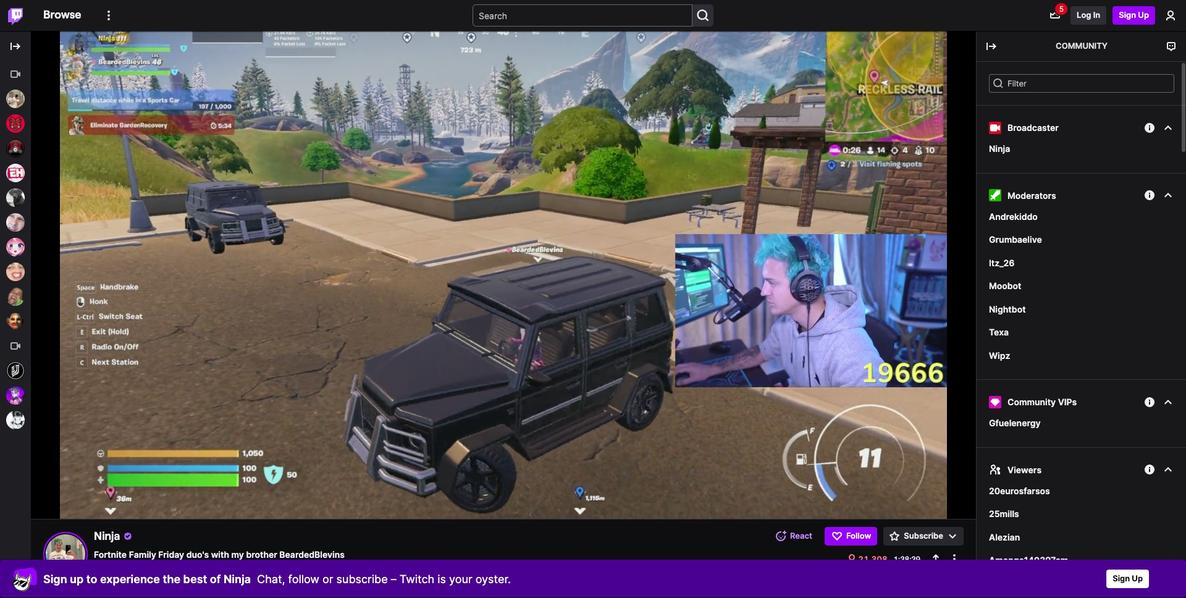 Task type: locate. For each thing, give the bounding box(es) containing it.
to
[[1027, 331, 1034, 341], [1107, 484, 1115, 493], [86, 573, 97, 586]]

ninja image
[[6, 90, 25, 108]]

duo's
[[186, 550, 209, 560]]

up
[[1139, 10, 1150, 20], [1133, 574, 1144, 584]]

of
[[210, 573, 221, 586]]

grumbaelive
[[990, 234, 1043, 245]]

1 vertical spatial sign up
[[1113, 574, 1144, 584]]

react button
[[770, 527, 819, 546]]

community
[[1057, 41, 1108, 51], [1008, 397, 1057, 407]]

top
[[1075, 72, 1091, 83]]

ops1x image
[[6, 411, 25, 430]]

fazesway image
[[6, 386, 25, 405]]

subscribed
[[1005, 415, 1050, 425], [1005, 471, 1050, 480]]

follow
[[847, 531, 872, 541]]

1 horizontal spatial to
[[1027, 331, 1034, 341]]

0 vertical spatial the
[[1037, 331, 1049, 341]]

2 subscribed from the top
[[1005, 471, 1050, 480]]

sypherpk image
[[6, 114, 25, 133]]

subscribe
[[905, 531, 944, 541]]

1 vertical spatial 10
[[984, 255, 992, 265]]

nightbot button
[[990, 303, 1026, 316]]

or
[[323, 573, 334, 586]]

sign
[[1120, 10, 1137, 20], [43, 573, 67, 586], [1113, 574, 1131, 584]]

0 vertical spatial subscribed
[[1005, 415, 1050, 425]]

10
[[1172, 193, 1181, 203], [984, 255, 992, 265]]

subscribed up 25
[[1005, 471, 1050, 480]]

chat
[[1044, 484, 1062, 493]]

amacki04 button
[[997, 208, 1037, 220]]

community vips button
[[990, 393, 1175, 412]]

viewers button
[[990, 460, 1175, 479]]

chat paused due to scroll button
[[1023, 479, 1142, 498]]

1 vertical spatial sign up button
[[1107, 570, 1150, 589]]

community up gfuelenergy
[[1008, 397, 1057, 407]]

alezian
[[990, 532, 1021, 542]]

ninja button
[[990, 142, 1011, 155]]

jwittea
[[998, 255, 1025, 265]]

syneph8 button
[[1003, 437, 1037, 447]]

viewers
[[1008, 465, 1042, 475]]

20eurosfarsos
[[990, 486, 1051, 496]]

community for community vips
[[1008, 397, 1057, 407]]

resets
[[1051, 85, 1077, 94]]

glitchcon 2020 image
[[1003, 349, 1014, 360]]

community down log
[[1057, 41, 1108, 51]]

to right due at right
[[1107, 484, 1115, 493]]

subscribed
[[1128, 471, 1171, 480]]

arveholm
[[998, 224, 1034, 234]]

browse link
[[43, 0, 81, 30]]

community vip badge image
[[990, 396, 1002, 408]]

sub gift icon image for 35
[[1160, 132, 1168, 140]]

log
[[977, 326, 1187, 598]]

up
[[70, 573, 84, 586]]

mysticbeingg
[[998, 177, 1050, 187]]

0 horizontal spatial 10
[[984, 255, 992, 265]]

to right welcome
[[1027, 331, 1034, 341]]

hxrsiegaming button
[[998, 130, 1051, 142]]

andrekiddo
[[990, 211, 1038, 222]]

fortnite
[[94, 550, 127, 560]]

with
[[211, 550, 229, 560]]

in
[[1094, 10, 1101, 20]]

weekly
[[1043, 72, 1073, 83]]

community region
[[977, 31, 1187, 62]]

the left "best"
[[163, 573, 181, 586]]

subscribed down 'jxmytvrnr' button
[[1005, 415, 1050, 425]]

nmplol image
[[6, 287, 25, 306]]

10 inside 7 amacki04 8 arveholm 9 wetbefstick 10 jwittea
[[984, 255, 992, 265]]

0 vertical spatial community
[[1057, 41, 1108, 51]]

subscribed for themannthearena
[[1005, 471, 1050, 480]]

to right up
[[86, 573, 97, 586]]

amacki04
[[997, 208, 1037, 218]]

0 vertical spatial to
[[1027, 331, 1034, 341]]

1 horizontal spatial the
[[1037, 331, 1049, 341]]

log containing welcome to the chat room!
[[977, 326, 1187, 598]]

cloakzy image
[[6, 263, 25, 281]]

texa button
[[990, 326, 1010, 339]]

lol
[[1150, 437, 1158, 447]]

25
[[1018, 483, 1028, 492]]

25 months
[[1018, 483, 1060, 492]]

community inside "button"
[[1008, 397, 1057, 407]]

2 vertical spatial sub gift icon image
[[1161, 194, 1169, 202]]

25mills
[[990, 509, 1020, 519]]

the
[[1037, 331, 1049, 341], [163, 573, 181, 586]]

hxrsiegaming
[[998, 131, 1051, 141]]

kookieboss button
[[998, 115, 1042, 127]]

ninja up fortnite
[[94, 529, 120, 543]]

8
[[987, 224, 992, 234]]

wetbefstick
[[998, 239, 1044, 249]]

jxmytvrnr button
[[1005, 403, 1042, 413]]

5
[[987, 177, 992, 187]]

recommended channels group
[[0, 62, 31, 334]]

:
[[1037, 437, 1039, 447]]

the left chat
[[1037, 331, 1049, 341]]

coolcat image
[[12, 567, 37, 592]]

arveholm button
[[998, 223, 1034, 235]]

sub gift icon image
[[1160, 116, 1168, 125], [1160, 132, 1168, 140], [1161, 194, 1169, 202]]

log in
[[1078, 10, 1101, 20]]

25mills button
[[990, 508, 1020, 521]]

1 subscribed from the top
[[1005, 415, 1050, 425]]

symfuhny image
[[6, 213, 25, 232]]

moderators
[[1008, 190, 1057, 201]]

subscribe button
[[884, 527, 964, 546]]

verified partner image
[[123, 532, 133, 542]]

community inside region
[[1057, 41, 1108, 51]]

paused
[[1063, 484, 1090, 493]]

0 vertical spatial sign up button
[[1113, 6, 1156, 25]]

0 vertical spatial 10
[[1172, 193, 1181, 203]]

backseat
[[1063, 437, 1098, 447]]

is
[[438, 573, 446, 586]]

itz_26
[[990, 257, 1015, 268]]

2 horizontal spatial to
[[1107, 484, 1115, 493]]

1 vertical spatial sub gift icon image
[[1160, 132, 1168, 140]]

ninja link
[[94, 529, 120, 543]]

twitch
[[400, 573, 435, 586]]

1 vertical spatial to
[[1107, 484, 1115, 493]]

None range field
[[74, 499, 142, 509]]

wipz button
[[990, 349, 1011, 362]]

3-month subscriber (3-month badge) image
[[990, 437, 1001, 448]]

subscribed inside themannthearena subscribed
[[1005, 471, 1050, 480]]

1 vertical spatial subscribed
[[1005, 471, 1050, 480]]

1 vertical spatial the
[[163, 573, 181, 586]]

2 vertical spatial to
[[86, 573, 97, 586]]

brother
[[246, 550, 277, 560]]

gifters
[[1093, 72, 1122, 83]]

your
[[449, 573, 473, 586]]

amonge140397am
[[990, 555, 1069, 566]]

1 vertical spatial up
[[1133, 574, 1144, 584]]

ninja viewers also watch group
[[0, 334, 31, 433]]

sub gift bronze medal image
[[984, 146, 995, 157]]

0 button
[[984, 535, 1017, 554]]

grumbaelive button
[[990, 233, 1043, 246]]

0 horizontal spatial the
[[163, 573, 181, 586]]

ninja image
[[46, 535, 85, 574]]

sign up button
[[1113, 6, 1156, 25], [1107, 570, 1150, 589]]

cohhcarnage image
[[6, 139, 25, 158]]

1 vertical spatial community
[[1008, 397, 1057, 407]]

nickeh30 image
[[6, 164, 25, 182]]

Send a message text field
[[984, 505, 1181, 529]]

family
[[129, 550, 156, 560]]

ninja
[[990, 143, 1011, 154], [1042, 437, 1061, 447], [94, 529, 120, 543], [224, 573, 251, 586]]

jokerdtv image
[[6, 312, 25, 331]]

jwittea button
[[998, 254, 1025, 266]]



Task type: vqa. For each thing, say whether or not it's contained in the screenshot.
the IRL related to Special
no



Task type: describe. For each thing, give the bounding box(es) containing it.
they've
[[1096, 471, 1126, 480]]

–
[[391, 573, 397, 586]]

ninja right of
[[224, 573, 251, 586]]

wynnsanity button
[[998, 192, 1044, 204]]

1-month subscriber image
[[990, 349, 1001, 360]]

2
[[1088, 85, 1093, 94]]

ninja down sub gift silver medal icon
[[990, 143, 1011, 154]]

time spent live streaming element
[[894, 555, 921, 564]]

syneph8
[[1003, 437, 1037, 447]]

20eurosfarsos button
[[990, 484, 1051, 498]]

wynnsanity
[[998, 193, 1044, 203]]

7
[[987, 208, 991, 218]]

0 vertical spatial up
[[1139, 10, 1150, 20]]

wipz
[[990, 350, 1011, 361]]

graycen image
[[6, 189, 25, 207]]

react
[[791, 531, 813, 541]]

texa
[[990, 327, 1010, 338]]

for
[[1005, 483, 1016, 492]]

6
[[987, 193, 992, 203]]

scroll
[[1116, 484, 1136, 493]]

welcome
[[990, 331, 1024, 341]]

nightbot
[[990, 304, 1026, 314]]

log
[[1078, 10, 1092, 20]]

broadcaster
[[1008, 122, 1059, 133]]

moobot
[[990, 281, 1022, 291]]

fortnite family friday duo's with my brother beardedblevins
[[94, 550, 345, 560]]

follow button
[[825, 527, 878, 546]]

themannthearena button
[[1005, 458, 1074, 468]]

chat
[[1051, 331, 1068, 341]]

gfuelenergy button
[[990, 417, 1041, 430]]

sub gift icon image for 10
[[1161, 194, 1169, 202]]

months
[[1030, 483, 1060, 492]]

architectdad button
[[998, 146, 1050, 158]]

weekly top gifters resets in 2 days
[[1043, 72, 1122, 94]]

subscribed for jxmytvrnr
[[1005, 415, 1050, 425]]

to inside log
[[1027, 331, 1034, 341]]

gaming
[[1100, 437, 1128, 447]]

0 vertical spatial sub gift icon image
[[1160, 116, 1168, 125]]

alezian button
[[990, 531, 1021, 544]]

my
[[232, 550, 244, 560]]

browse
[[43, 8, 81, 21]]

best
[[183, 573, 207, 586]]

in
[[1079, 85, 1086, 94]]

moobot button
[[990, 279, 1022, 293]]

0 horizontal spatial to
[[86, 573, 97, 586]]

: ninja backseat gaming hard lol
[[1037, 437, 1158, 447]]

community vips
[[1008, 397, 1078, 407]]

broadcaster badge image
[[990, 121, 1002, 134]]

sign up to experience the best of ninja chat, follow or subscribe – twitch is your oyster.
[[43, 573, 511, 586]]

.
[[1092, 471, 1094, 480]]

mysticbeingg button
[[998, 177, 1050, 189]]

due
[[1092, 484, 1105, 493]]

9
[[987, 239, 992, 249]]

2-month subscriber (2-month badge) image
[[990, 504, 1001, 515]]

chat paused due to scroll
[[1044, 484, 1136, 493]]

0
[[1005, 539, 1011, 549]]

Filter search field
[[990, 74, 1175, 93]]

sub gift gold medal image
[[984, 115, 995, 126]]

beardedblevins
[[280, 550, 345, 560]]

hard
[[1130, 437, 1147, 447]]

moderator badge image
[[990, 189, 1002, 202]]

wetbefstick button
[[998, 239, 1044, 251]]

friday
[[158, 550, 184, 560]]

unknownxarmy image
[[6, 362, 25, 380]]

andrekiddo button
[[990, 210, 1038, 223]]

community for community
[[1057, 41, 1108, 51]]

35
[[1171, 131, 1181, 141]]

themannthearena
[[1005, 458, 1074, 468]]

sub gift silver medal image
[[984, 130, 995, 142]]

0 vertical spatial sign up
[[1120, 10, 1150, 20]]

experience
[[100, 573, 160, 586]]

21,308
[[859, 554, 888, 564]]

Search Input search field
[[473, 4, 693, 27]]

broadcaster button
[[990, 118, 1175, 137]]

camila image
[[6, 238, 25, 257]]

themannthearena subscribed
[[1005, 458, 1074, 480]]

itz_26 button
[[990, 256, 1015, 270]]

1 horizontal spatial 10
[[1172, 193, 1181, 203]]

6 wynnsanity
[[987, 193, 1044, 203]]

kookieboss
[[998, 116, 1042, 125]]

amonge140397am button
[[990, 554, 1069, 567]]

gfuelenergy
[[990, 418, 1041, 428]]

1:38:37
[[894, 555, 921, 564]]

subscribe
[[337, 573, 388, 586]]

. they've subscribed for
[[1005, 471, 1171, 492]]

5 mysticbeingg
[[987, 177, 1050, 187]]

architectdad
[[998, 147, 1050, 156]]

to inside button
[[1107, 484, 1115, 493]]

7 amacki04 8 arveholm 9 wetbefstick 10 jwittea
[[984, 208, 1044, 265]]

data_engineering_dad button
[[1003, 505, 1090, 514]]

moderators button
[[990, 186, 1175, 205]]

ninja right :
[[1042, 437, 1061, 447]]

jxmytvrnr
[[1005, 403, 1042, 413]]

follow
[[288, 573, 320, 586]]



